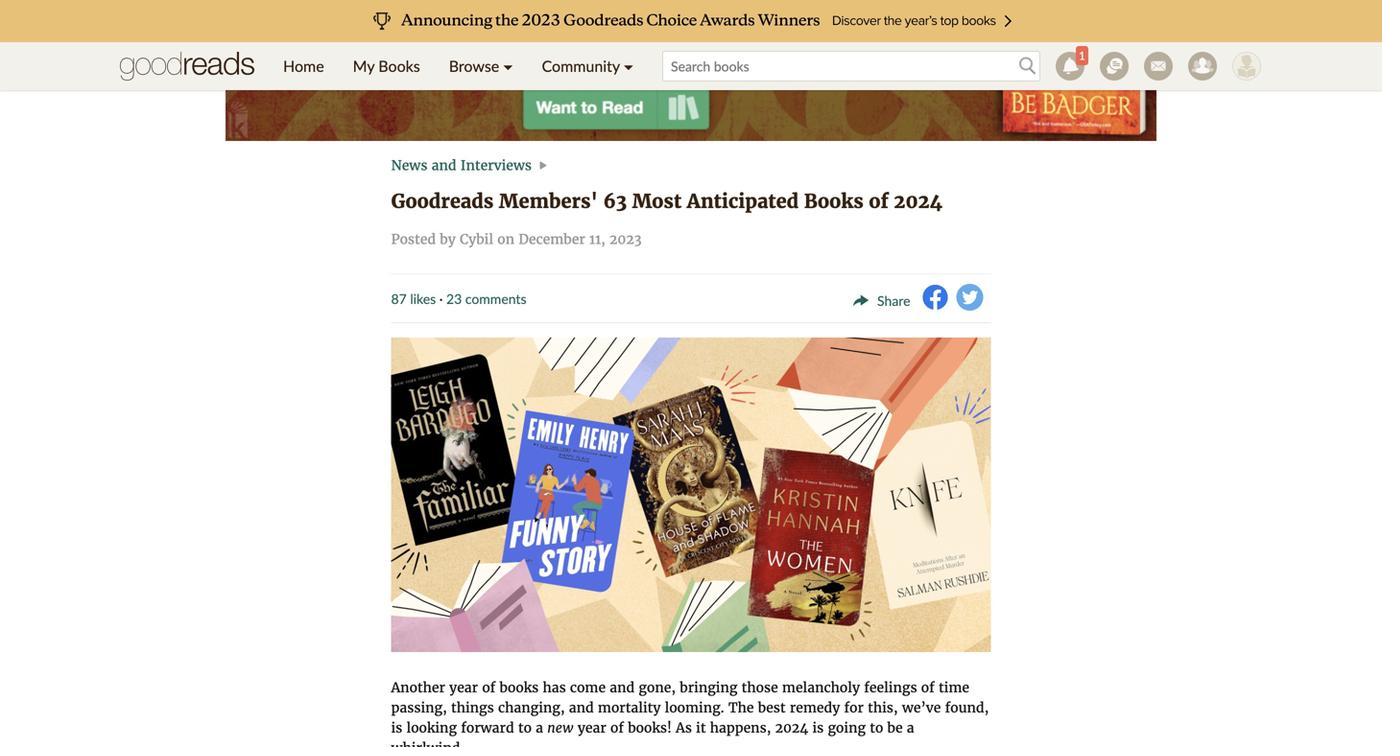 Task type: describe. For each thing, give the bounding box(es) containing it.
news and interviews link
[[391, 157, 532, 174]]

posted
[[391, 231, 436, 248]]

december
[[519, 231, 585, 248]]

a inside the year of books! as it happens, 2024 is going to be a whirlwind.
[[907, 720, 914, 737]]

my
[[353, 57, 375, 75]]

happens,
[[710, 720, 771, 737]]

1
[[1079, 48, 1086, 62]]

time
[[939, 680, 970, 697]]

new
[[547, 720, 574, 737]]

community ▾ button
[[528, 42, 648, 90]]

year inside the year of books! as it happens, 2024 is going to be a whirlwind.
[[578, 720, 606, 737]]

is inside 'another year of books has come and gone, bringing those melancholy feelings of time passing, things changing, and mortality looming. the best remedy for this, we've found, is looking forward to a'
[[391, 720, 403, 737]]

whirlwind.
[[391, 740, 464, 748]]

posted by cybil on december 11, 2023
[[391, 231, 642, 248]]

Search for books to add to your shelves search field
[[662, 51, 1041, 82]]

looking
[[407, 720, 457, 737]]

63
[[603, 190, 627, 214]]

1 horizontal spatial and
[[569, 700, 594, 717]]

87 likes link
[[391, 291, 436, 307]]

passing,
[[391, 700, 447, 717]]

87
[[391, 291, 407, 307]]

my group discussions image
[[1100, 52, 1129, 81]]

browse ▾ button
[[435, 42, 528, 90]]

looming.
[[665, 700, 725, 717]]

icon side arrow image
[[536, 159, 549, 174]]

·
[[439, 291, 443, 307]]

likes
[[410, 291, 436, 307]]

the
[[729, 700, 754, 717]]

browse ▾
[[449, 57, 513, 75]]

a inside 'another year of books has come and gone, bringing those melancholy feelings of time passing, things changing, and mortality looming. the best remedy for this, we've found, is looking forward to a'
[[536, 720, 543, 737]]

1 button
[[1048, 42, 1092, 90]]

on
[[498, 231, 515, 248]]

inbox image
[[1144, 52, 1173, 81]]

as
[[676, 720, 692, 737]]

it
[[696, 720, 706, 737]]

forward
[[461, 720, 514, 737]]

▾ for community ▾
[[624, 57, 634, 75]]

share button
[[852, 293, 918, 310]]

books!
[[628, 720, 672, 737]]

2024 inside the year of books! as it happens, 2024 is going to be a whirlwind.
[[775, 720, 809, 737]]

advertisement region
[[226, 0, 1157, 141]]

cybil
[[460, 231, 493, 248]]

melancholy
[[782, 680, 860, 697]]

for
[[844, 700, 864, 717]]

bob builder image
[[1233, 52, 1261, 81]]

browse
[[449, 57, 499, 75]]

is inside the year of books! as it happens, 2024 is going to be a whirlwind.
[[813, 720, 824, 737]]

has
[[543, 680, 566, 697]]

year of books! as it happens, 2024 is going to be a whirlwind.
[[391, 720, 914, 748]]

share button
[[852, 284, 918, 315]]



Task type: locate. For each thing, give the bounding box(es) containing it.
we've
[[902, 700, 941, 717]]

0 vertical spatial 2024
[[894, 190, 943, 214]]

▾ right community
[[624, 57, 634, 75]]

1 horizontal spatial books
[[804, 190, 864, 214]]

my books link
[[339, 42, 435, 90]]

my books
[[353, 57, 420, 75]]

community ▾
[[542, 57, 634, 75]]

0 horizontal spatial is
[[391, 720, 403, 737]]

2 vertical spatial and
[[569, 700, 594, 717]]

home
[[283, 57, 324, 75]]

and right 'news'
[[432, 157, 457, 174]]

0 horizontal spatial year
[[449, 680, 478, 697]]

books
[[500, 680, 539, 697]]

found,
[[945, 700, 989, 717]]

friend requests image
[[1188, 52, 1217, 81]]

goodreads
[[391, 190, 494, 214]]

1 ▾ from the left
[[503, 57, 513, 75]]

0 horizontal spatial and
[[432, 157, 457, 174]]

a right be
[[907, 720, 914, 737]]

is
[[391, 720, 403, 737], [813, 720, 824, 737]]

87 likes · 23 comments
[[391, 291, 527, 307]]

this,
[[868, 700, 898, 717]]

interviews
[[461, 157, 532, 174]]

by
[[440, 231, 456, 248]]

anticipated
[[687, 190, 799, 214]]

and up the mortality
[[610, 680, 635, 697]]

books right my
[[378, 57, 420, 75]]

bringing
[[680, 680, 738, 697]]

year right 'new'
[[578, 720, 606, 737]]

23
[[446, 291, 462, 307]]

those
[[742, 680, 778, 697]]

0 horizontal spatial books
[[378, 57, 420, 75]]

0 horizontal spatial ▾
[[503, 57, 513, 75]]

2 is from the left
[[813, 720, 824, 737]]

0 horizontal spatial 2024
[[775, 720, 809, 737]]

▾ right browse
[[503, 57, 513, 75]]

changing,
[[498, 700, 565, 717]]

most
[[632, 190, 682, 214]]

1 vertical spatial year
[[578, 720, 606, 737]]

a
[[536, 720, 543, 737], [907, 720, 914, 737]]

goodreads members' 63 most anticipated books of 2024
[[391, 190, 943, 214]]

1 horizontal spatial 2024
[[894, 190, 943, 214]]

comments
[[465, 291, 527, 307]]

1 to from the left
[[518, 720, 532, 737]]

gone,
[[639, 680, 676, 697]]

2023
[[610, 231, 642, 248]]

things
[[451, 700, 494, 717]]

to inside the year of books! as it happens, 2024 is going to be a whirlwind.
[[870, 720, 883, 737]]

11,
[[589, 231, 606, 248]]

big books of spring 2023 image
[[391, 338, 991, 653]]

1 is from the left
[[391, 720, 403, 737]]

0 vertical spatial year
[[449, 680, 478, 697]]

1 vertical spatial books
[[804, 190, 864, 214]]

0 vertical spatial books
[[378, 57, 420, 75]]

2 horizontal spatial and
[[610, 680, 635, 697]]

notifications element
[[1056, 46, 1089, 81]]

and
[[432, 157, 457, 174], [610, 680, 635, 697], [569, 700, 594, 717]]

to left be
[[870, 720, 883, 737]]

be
[[887, 720, 903, 737]]

year up things
[[449, 680, 478, 697]]

1 horizontal spatial is
[[813, 720, 824, 737]]

Search books text field
[[662, 51, 1041, 82]]

books
[[378, 57, 420, 75], [804, 190, 864, 214]]

feelings
[[864, 680, 917, 697]]

0 horizontal spatial a
[[536, 720, 543, 737]]

community
[[542, 57, 620, 75]]

another
[[391, 680, 445, 697]]

to
[[518, 720, 532, 737], [870, 720, 883, 737]]

1 a from the left
[[536, 720, 543, 737]]

1 horizontal spatial year
[[578, 720, 606, 737]]

home link
[[269, 42, 339, 90]]

1 horizontal spatial ▾
[[624, 57, 634, 75]]

is down the 'passing,'
[[391, 720, 403, 737]]

is down remedy on the right
[[813, 720, 824, 737]]

menu containing home
[[269, 42, 648, 90]]

come
[[570, 680, 606, 697]]

▾
[[503, 57, 513, 75], [624, 57, 634, 75]]

news and interviews
[[391, 157, 532, 174]]

remedy
[[790, 700, 840, 717]]

2024
[[894, 190, 943, 214], [775, 720, 809, 737]]

books inside my books link
[[378, 57, 420, 75]]

members'
[[499, 190, 598, 214]]

2 a from the left
[[907, 720, 914, 737]]

0 vertical spatial and
[[432, 157, 457, 174]]

to inside 'another year of books has come and gone, bringing those melancholy feelings of time passing, things changing, and mortality looming. the best remedy for this, we've found, is looking forward to a'
[[518, 720, 532, 737]]

of
[[869, 190, 889, 214], [482, 680, 496, 697], [921, 680, 935, 697], [611, 720, 624, 737]]

▾ for browse ▾
[[503, 57, 513, 75]]

news
[[391, 157, 428, 174]]

to down changing,
[[518, 720, 532, 737]]

and down come
[[569, 700, 594, 717]]

menu
[[269, 42, 648, 90]]

1 horizontal spatial to
[[870, 720, 883, 737]]

1 vertical spatial and
[[610, 680, 635, 697]]

going
[[828, 720, 866, 737]]

23 comments link
[[446, 291, 527, 307]]

year inside 'another year of books has come and gone, bringing those melancholy feelings of time passing, things changing, and mortality looming. the best remedy for this, we've found, is looking forward to a'
[[449, 680, 478, 697]]

a left 'new'
[[536, 720, 543, 737]]

year
[[449, 680, 478, 697], [578, 720, 606, 737]]

mortality
[[598, 700, 661, 717]]

books right anticipated
[[804, 190, 864, 214]]

1 vertical spatial 2024
[[775, 720, 809, 737]]

another year of books has come and gone, bringing those melancholy feelings of time passing, things changing, and mortality looming. the best remedy for this, we've found, is looking forward to a
[[391, 680, 989, 737]]

0 horizontal spatial to
[[518, 720, 532, 737]]

best
[[758, 700, 786, 717]]

share
[[877, 293, 911, 309]]

2 to from the left
[[870, 720, 883, 737]]

2 ▾ from the left
[[624, 57, 634, 75]]

1 horizontal spatial a
[[907, 720, 914, 737]]

of inside the year of books! as it happens, 2024 is going to be a whirlwind.
[[611, 720, 624, 737]]



Task type: vqa. For each thing, say whether or not it's contained in the screenshot.
looming.
yes



